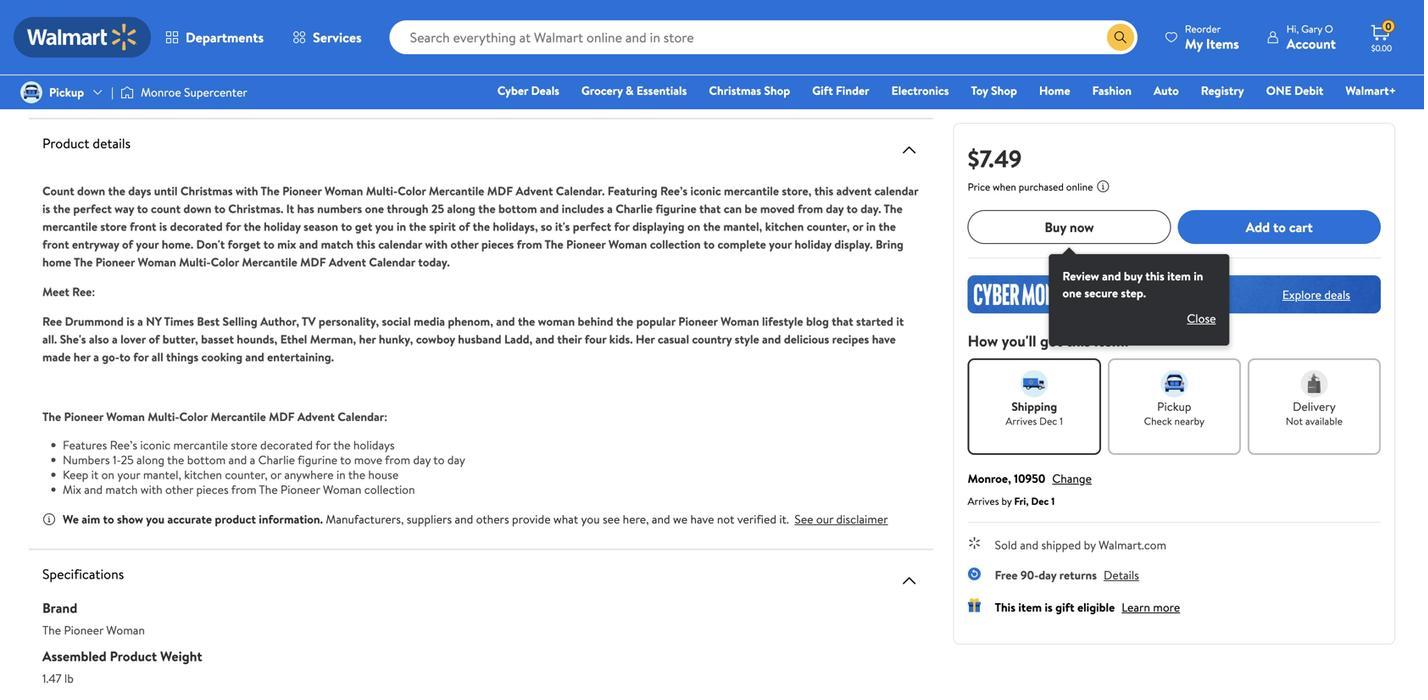 Task type: locate. For each thing, give the bounding box(es) containing it.
departments
[[186, 28, 264, 47]]

2 shop from the left
[[992, 82, 1018, 99]]

arrives inside monroe, 10950 change arrives by fri, dec 1
[[968, 494, 1000, 509]]

pieces inside count down the days until christmas with the pioneer woman multi-color mercantile mdf advent calendar. featuring ree's iconic mercantile store, this advent calendar is the perfect way to count down to christmas. it has numbers one through 25 along the bottom and includes a charlie figurine that can be moved from day to day. the mercantile store front is decorated for the holiday season to get you in the spirit of the holidays, so it's perfect for displaying on the mantel, kitchen counter, or in the front entryway of your home. don't forget to mix and match this calendar with other pieces from the pioneer woman collection to complete your holiday display. bring home the pioneer woman multi-color mercantile mdf advent calendar today.
[[482, 236, 514, 253]]

counter, inside count down the days until christmas with the pioneer woman multi-color mercantile mdf advent calendar. featuring ree's iconic mercantile store, this advent calendar is the perfect way to count down to christmas. it has numbers one through 25 along the bottom and includes a charlie figurine that can be moved from day to day. the mercantile store front is decorated for the holiday season to get you in the spirit of the holidays, so it's perfect for displaying on the mantel, kitchen counter, or in the front entryway of your home. don't forget to mix and match this calendar with other pieces from the pioneer woman collection to complete your holiday display. bring home the pioneer woman multi-color mercantile mdf advent calendar today.
[[807, 218, 850, 235]]

1 vertical spatial that
[[832, 313, 854, 330]]

mercantile up features ree's iconic mercantile store decorated for the holidays numbers 1-25 along the bottom and a charlie figurine to move from day to day keep it on your mantel, kitchen counter, or anywhere in the house mix and match with other pieces from the pioneer woman collection
[[211, 409, 266, 425]]

or up display.
[[853, 218, 864, 235]]

with
[[236, 183, 258, 199], [425, 236, 448, 253], [141, 482, 163, 498]]

this item is gift eligible learn more
[[995, 600, 1181, 616]]

kitchen
[[766, 218, 804, 235], [184, 467, 222, 483]]

0 horizontal spatial mercantile
[[42, 218, 98, 235]]

made
[[42, 349, 71, 366]]

woman up numbers
[[325, 183, 363, 199]]

0 vertical spatial perfect
[[73, 201, 112, 217]]

for up anywhere
[[316, 437, 331, 454]]

1 horizontal spatial color
[[211, 254, 239, 271]]

her down she's on the left of the page
[[74, 349, 91, 366]]

o
[[1326, 22, 1334, 36]]

sold and shipped by walmart.com
[[995, 537, 1167, 554]]

0 vertical spatial get
[[355, 218, 373, 235]]

the down the pioneer woman multi-color mercantile mdf advent calendar:
[[167, 452, 184, 469]]

1 vertical spatial arrives
[[968, 494, 1000, 509]]

store
[[100, 218, 127, 235], [231, 437, 258, 454]]

1 horizontal spatial her
[[359, 331, 376, 348]]

toy shop
[[972, 82, 1018, 99]]

0 vertical spatial decorated
[[170, 218, 223, 235]]

0 vertical spatial pickup
[[49, 84, 84, 100]]

her down personality,
[[359, 331, 376, 348]]

sold
[[995, 537, 1018, 554]]

see
[[795, 511, 814, 528]]

1 horizontal spatial mdf
[[300, 254, 326, 271]]

charlie up information.
[[258, 452, 295, 469]]

store down the pioneer woman multi-color mercantile mdf advent calendar:
[[231, 437, 258, 454]]

1 horizontal spatial charlie
[[616, 201, 653, 217]]

to left complete
[[704, 236, 715, 253]]

weight
[[160, 648, 202, 666]]

1 horizontal spatial of
[[149, 331, 160, 348]]

review
[[1063, 268, 1100, 285]]

1 horizontal spatial one
[[1063, 285, 1082, 302]]

provide
[[512, 511, 551, 528]]

advent up so
[[516, 183, 553, 199]]

advent left calendar:
[[298, 409, 335, 425]]

woman
[[325, 183, 363, 199], [609, 236, 647, 253], [138, 254, 176, 271], [721, 313, 760, 330], [106, 409, 145, 425], [323, 482, 362, 498], [106, 623, 145, 639]]

0 horizontal spatial figurine
[[298, 452, 338, 469]]

1 horizontal spatial store
[[231, 437, 258, 454]]

move
[[354, 452, 383, 469]]

0 horizontal spatial on
[[101, 467, 114, 483]]

decorated inside features ree's iconic mercantile store decorated for the holidays numbers 1-25 along the bottom and a charlie figurine to move from day to day keep it on your mantel, kitchen counter, or anywhere in the house mix and match with other pieces from the pioneer woman collection
[[260, 437, 313, 454]]

iconic inside count down the days until christmas with the pioneer woman multi-color mercantile mdf advent calendar. featuring ree's iconic mercantile store, this advent calendar is the perfect way to count down to christmas. it has numbers one through 25 along the bottom and includes a charlie figurine that can be moved from day to day. the mercantile store front is decorated for the holiday season to get you in the spirit of the holidays, so it's perfect for displaying on the mantel, kitchen counter, or in the front entryway of your home. don't forget to mix and match this calendar with other pieces from the pioneer woman collection to complete your holiday display. bring home the pioneer woman multi-color mercantile mdf advent calendar today.
[[691, 183, 721, 199]]

it inside features ree's iconic mercantile store decorated for the holidays numbers 1-25 along the bottom and a charlie figurine to move from day to day keep it on your mantel, kitchen counter, or anywhere in the house mix and match with other pieces from the pioneer woman collection
[[91, 467, 99, 483]]

selling
[[223, 313, 258, 330]]

holiday
[[264, 218, 301, 235], [795, 236, 832, 253]]

0 horizontal spatial that
[[700, 201, 721, 217]]

nearby
[[1175, 414, 1205, 429]]

2 horizontal spatial item
[[1168, 268, 1192, 285]]

0 horizontal spatial holiday
[[264, 218, 301, 235]]

decorated inside count down the days until christmas with the pioneer woman multi-color mercantile mdf advent calendar. featuring ree's iconic mercantile store, this advent calendar is the perfect way to count down to christmas. it has numbers one through 25 along the bottom and includes a charlie figurine that can be moved from day to day. the mercantile store front is decorated for the holiday season to get you in the spirit of the holidays, so it's perfect for displaying on the mantel, kitchen counter, or in the front entryway of your home. don't forget to mix and match this calendar with other pieces from the pioneer woman collection to complete your holiday display. bring home the pioneer woman multi-color mercantile mdf advent calendar today.
[[170, 218, 223, 235]]

store inside count down the days until christmas with the pioneer woman multi-color mercantile mdf advent calendar. featuring ree's iconic mercantile store, this advent calendar is the perfect way to count down to christmas. it has numbers one through 25 along the bottom and includes a charlie figurine that can be moved from day to day. the mercantile store front is decorated for the holiday season to get you in the spirit of the holidays, so it's perfect for displaying on the mantel, kitchen counter, or in the front entryway of your home. don't forget to mix and match this calendar with other pieces from the pioneer woman collection to complete your holiday display. bring home the pioneer woman multi-color mercantile mdf advent calendar today.
[[100, 218, 127, 235]]

items
[[1207, 34, 1240, 53]]

0 horizontal spatial her
[[74, 349, 91, 366]]

0 horizontal spatial of
[[122, 236, 133, 253]]

product left weight
[[110, 648, 157, 666]]

2 vertical spatial with
[[141, 482, 163, 498]]

home.
[[162, 236, 193, 253]]

christmas down search search field
[[709, 82, 762, 99]]

charlie inside count down the days until christmas with the pioneer woman multi-color mercantile mdf advent calendar. featuring ree's iconic mercantile store, this advent calendar is the perfect way to count down to christmas. it has numbers one through 25 along the bottom and includes a charlie figurine that can be moved from day to day. the mercantile store front is decorated for the holiday season to get you in the spirit of the holidays, so it's perfect for displaying on the mantel, kitchen counter, or in the front entryway of your home. don't forget to mix and match this calendar with other pieces from the pioneer woman collection to complete your holiday display. bring home the pioneer woman multi-color mercantile mdf advent calendar today.
[[616, 201, 653, 217]]

2 horizontal spatial you
[[581, 511, 600, 528]]

store inside features ree's iconic mercantile store decorated for the holidays numbers 1-25 along the bottom and a charlie figurine to move from day to day keep it on your mantel, kitchen counter, or anywhere in the house mix and match with other pieces from the pioneer woman collection
[[231, 437, 258, 454]]

from down holidays,
[[517, 236, 542, 253]]

mantel, inside count down the days until christmas with the pioneer woman multi-color mercantile mdf advent calendar. featuring ree's iconic mercantile store, this advent calendar is the perfect way to count down to christmas. it has numbers one through 25 along the bottom and includes a charlie figurine that can be moved from day to day. the mercantile store front is decorated for the holiday season to get you in the spirit of the holidays, so it's perfect for displaying on the mantel, kitchen counter, or in the front entryway of your home. don't forget to mix and match this calendar with other pieces from the pioneer woman collection to complete your holiday display. bring home the pioneer woman multi-color mercantile mdf advent calendar today.
[[724, 218, 763, 235]]

1 inside shipping arrives dec 1
[[1060, 414, 1064, 429]]

here,
[[623, 511, 649, 528]]

woman up the style
[[721, 313, 760, 330]]

it inside ree drummond is a ny times best selling author, tv personality, social media phenom, and the woman behind the popular pioneer woman lifestyle blog that started it all. she's also a lover of butter, basset hounds, ethel merman, her hunky, cowboy husband ladd, and their four kids. her casual country style and delicious recipes have made her a go-to for all things cooking and entertaining.
[[897, 313, 904, 330]]

christmas inside 'christmas shop' link
[[709, 82, 762, 99]]

0 vertical spatial pieces
[[482, 236, 514, 253]]

also
[[89, 331, 109, 348]]

gary
[[1302, 22, 1323, 36]]

2 vertical spatial of
[[149, 331, 160, 348]]

product inside 'brand the pioneer woman assembled product weight 1.47 lb'
[[110, 648, 157, 666]]

perfect left way
[[73, 201, 112, 217]]

25 inside features ree's iconic mercantile store decorated for the holidays numbers 1-25 along the bottom and a charlie figurine to move from day to day keep it on your mantel, kitchen counter, or anywhere in the house mix and match with other pieces from the pioneer woman collection
[[121, 452, 134, 469]]

 image
[[120, 84, 134, 101]]

0 horizontal spatial front
[[42, 236, 69, 253]]

1 vertical spatial product
[[110, 648, 157, 666]]

others
[[476, 511, 509, 528]]

pieces
[[482, 236, 514, 253], [196, 482, 229, 498]]

1 horizontal spatial 1
[[1060, 414, 1064, 429]]

1 horizontal spatial pieces
[[482, 236, 514, 253]]

a left ny
[[137, 313, 143, 330]]

dec inside shipping arrives dec 1
[[1040, 414, 1058, 429]]

1 vertical spatial perfect
[[573, 218, 612, 235]]

mantel, inside features ree's iconic mercantile store decorated for the holidays numbers 1-25 along the bottom and a charlie figurine to move from day to day keep it on your mantel, kitchen counter, or anywhere in the house mix and match with other pieces from the pioneer woman collection
[[143, 467, 181, 483]]

0 vertical spatial along
[[447, 201, 476, 217]]

this inside 'review and buy this item in one secure step.'
[[1146, 268, 1165, 285]]

that inside count down the days until christmas with the pioneer woman multi-color mercantile mdf advent calendar. featuring ree's iconic mercantile store, this advent calendar is the perfect way to count down to christmas. it has numbers one through 25 along the bottom and includes a charlie figurine that can be moved from day to day. the mercantile store front is decorated for the holiday season to get you in the spirit of the holidays, so it's perfect for displaying on the mantel, kitchen counter, or in the front entryway of your home. don't forget to mix and match this calendar with other pieces from the pioneer woman collection to complete your holiday display. bring home the pioneer woman multi-color mercantile mdf advent calendar today.
[[700, 201, 721, 217]]

0 vertical spatial counter,
[[807, 218, 850, 235]]

day up the we aim to show you accurate product information. manufacturers, suppliers and others provide what you see here, and we have not verified it. see our disclaimer
[[448, 452, 466, 469]]

1 vertical spatial bottom
[[187, 452, 226, 469]]

supercenter
[[184, 84, 248, 100]]

with inside features ree's iconic mercantile store decorated for the holidays numbers 1-25 along the bottom and a charlie figurine to move from day to day keep it on your mantel, kitchen counter, or anywhere in the house mix and match with other pieces from the pioneer woman collection
[[141, 482, 163, 498]]

match inside count down the days until christmas with the pioneer woman multi-color mercantile mdf advent calendar. featuring ree's iconic mercantile store, this advent calendar is the perfect way to count down to christmas. it has numbers one through 25 along the bottom and includes a charlie figurine that can be moved from day to day. the mercantile store front is decorated for the holiday season to get you in the spirit of the holidays, so it's perfect for displaying on the mantel, kitchen counter, or in the front entryway of your home. don't forget to mix and match this calendar with other pieces from the pioneer woman collection to complete your holiday display. bring home the pioneer woman multi-color mercantile mdf advent calendar today.
[[321, 236, 354, 253]]

the down brand
[[42, 623, 61, 639]]

0 horizontal spatial counter,
[[225, 467, 268, 483]]

down right count
[[184, 201, 212, 217]]

is inside ree drummond is a ny times best selling author, tv personality, social media phenom, and the woman behind the popular pioneer woman lifestyle blog that started it all. she's also a lover of butter, basset hounds, ethel merman, her hunky, cowboy husband ladd, and their four kids. her casual country style and delicious recipes have made her a go-to for all things cooking and entertaining.
[[127, 313, 135, 330]]

is
[[42, 201, 50, 217], [159, 218, 167, 235], [127, 313, 135, 330], [1045, 600, 1053, 616]]

0 horizontal spatial mdf
[[269, 409, 295, 425]]

woman inside 'brand the pioneer woman assembled product weight 1.47 lb'
[[106, 623, 145, 639]]

1 vertical spatial collection
[[365, 482, 415, 498]]

bottom up holidays,
[[499, 201, 537, 217]]

and inside 'review and buy this item in one secure step.'
[[1103, 268, 1122, 285]]

collection down move
[[365, 482, 415, 498]]

advent down the season
[[329, 254, 366, 271]]

husband
[[458, 331, 502, 348]]

charlie inside features ree's iconic mercantile store decorated for the holidays numbers 1-25 along the bottom and a charlie figurine to move from day to day keep it on your mantel, kitchen counter, or anywhere in the house mix and match with other pieces from the pioneer woman collection
[[258, 452, 295, 469]]

counter, up product
[[225, 467, 268, 483]]

reorder
[[1186, 22, 1222, 36]]

close
[[1188, 310, 1217, 327]]

shop right toy
[[992, 82, 1018, 99]]

by inside monroe, 10950 change arrives by fri, dec 1
[[1002, 494, 1012, 509]]

lb
[[64, 671, 74, 687]]

color down things
[[179, 409, 208, 425]]

ree's
[[661, 183, 688, 199], [110, 437, 137, 454]]

has
[[297, 201, 314, 217]]

0 horizontal spatial store
[[100, 218, 127, 235]]

or left anywhere
[[271, 467, 282, 483]]

color down don't on the left of page
[[211, 254, 239, 271]]

0 vertical spatial mantel,
[[724, 218, 763, 235]]

figurine inside features ree's iconic mercantile store decorated for the holidays numbers 1-25 along the bottom and a charlie figurine to move from day to day keep it on your mantel, kitchen counter, or anywhere in the house mix and match with other pieces from the pioneer woman collection
[[298, 452, 338, 469]]

butter,
[[163, 331, 198, 348]]

0 vertical spatial christmas
[[709, 82, 762, 99]]

search icon image
[[1114, 31, 1128, 44]]

along
[[447, 201, 476, 217], [137, 452, 165, 469]]

the up information.
[[259, 482, 278, 498]]

figurine up displaying on the top
[[656, 201, 697, 217]]

decorated up don't on the left of page
[[170, 218, 223, 235]]

arrives inside shipping arrives dec 1
[[1006, 414, 1038, 429]]

grocery & essentials
[[582, 82, 687, 99]]

pieces down holidays,
[[482, 236, 514, 253]]

merman,
[[310, 331, 356, 348]]

1 vertical spatial other
[[165, 482, 193, 498]]

is down count
[[159, 218, 167, 235]]

item right buy
[[1168, 268, 1192, 285]]

that left can
[[700, 201, 721, 217]]

it for started
[[897, 313, 904, 330]]

dec inside monroe, 10950 change arrives by fri, dec 1
[[1032, 494, 1049, 509]]

2 horizontal spatial mercantile
[[724, 183, 779, 199]]

entryway
[[72, 236, 119, 253]]

ree's right features
[[110, 437, 137, 454]]

bottom down the pioneer woman multi-color mercantile mdf advent calendar:
[[187, 452, 226, 469]]

0 vertical spatial charlie
[[616, 201, 653, 217]]

item
[[110, 74, 144, 98], [1168, 268, 1192, 285], [1019, 600, 1042, 616]]

0 vertical spatial 25
[[432, 201, 444, 217]]

when
[[993, 180, 1017, 194]]

and right sold in the bottom of the page
[[1021, 537, 1039, 554]]

monroe, 10950 change arrives by fri, dec 1
[[968, 471, 1092, 509]]

get right 'you'll'
[[1041, 331, 1063, 352]]

1 vertical spatial with
[[425, 236, 448, 253]]

house
[[368, 467, 399, 483]]

1 horizontal spatial collection
[[650, 236, 701, 253]]

0 horizontal spatial with
[[141, 482, 163, 498]]

0 horizontal spatial mantel,
[[143, 467, 181, 483]]

forget
[[228, 236, 261, 253]]

along inside count down the days until christmas with the pioneer woman multi-color mercantile mdf advent calendar. featuring ree's iconic mercantile store, this advent calendar is the perfect way to count down to christmas. it has numbers one through 25 along the bottom and includes a charlie figurine that can be moved from day to day. the mercantile store front is decorated for the holiday season to get you in the spirit of the holidays, so it's perfect for displaying on the mantel, kitchen counter, or in the front entryway of your home. don't forget to mix and match this calendar with other pieces from the pioneer woman collection to complete your holiday display. bring home the pioneer woman multi-color mercantile mdf advent calendar today.
[[447, 201, 476, 217]]

recipes
[[833, 331, 870, 348]]

match down 1-
[[105, 482, 138, 498]]

pickup left |
[[49, 84, 84, 100]]

shop for christmas shop
[[765, 82, 791, 99]]

0 horizontal spatial down
[[77, 183, 105, 199]]

calendar up calendar
[[378, 236, 422, 253]]

the up complete
[[704, 218, 721, 235]]

to down lover
[[119, 349, 131, 366]]

0 vertical spatial down
[[77, 183, 105, 199]]

departments button
[[151, 17, 278, 58]]

auto
[[1154, 82, 1180, 99]]

0 vertical spatial match
[[321, 236, 354, 253]]

you inside count down the days until christmas with the pioneer woman multi-color mercantile mdf advent calendar. featuring ree's iconic mercantile store, this advent calendar is the perfect way to count down to christmas. it has numbers one through 25 along the bottom and includes a charlie figurine that can be moved from day to day. the mercantile store front is decorated for the holiday season to get you in the spirit of the holidays, so it's perfect for displaying on the mantel, kitchen counter, or in the front entryway of your home. don't forget to mix and match this calendar with other pieces from the pioneer woman collection to complete your holiday display. bring home the pioneer woman multi-color mercantile mdf advent calendar today.
[[375, 218, 394, 235]]

item up details
[[110, 74, 144, 98]]

of right entryway
[[122, 236, 133, 253]]

this right buy
[[1146, 268, 1165, 285]]

with up show
[[141, 482, 163, 498]]

of down ny
[[149, 331, 160, 348]]

0 vertical spatial collection
[[650, 236, 701, 253]]

the inside features ree's iconic mercantile store decorated for the holidays numbers 1-25 along the bottom and a charlie figurine to move from day to day keep it on your mantel, kitchen counter, or anywhere in the house mix and match with other pieces from the pioneer woman collection
[[259, 482, 278, 498]]

0 vertical spatial item
[[110, 74, 144, 98]]

for inside features ree's iconic mercantile store decorated for the holidays numbers 1-25 along the bottom and a charlie figurine to move from day to day keep it on your mantel, kitchen counter, or anywhere in the house mix and match with other pieces from the pioneer woman collection
[[316, 437, 331, 454]]

25
[[432, 201, 444, 217], [121, 452, 134, 469]]

0 horizontal spatial shop
[[765, 82, 791, 99]]

christmas
[[709, 82, 762, 99], [181, 183, 233, 199]]

the left move
[[334, 437, 351, 454]]

0 horizontal spatial arrives
[[968, 494, 1000, 509]]

gift finder link
[[805, 81, 877, 100]]

times
[[164, 313, 194, 330]]

0 vertical spatial one
[[365, 201, 384, 217]]

0 horizontal spatial or
[[271, 467, 282, 483]]

0 vertical spatial other
[[451, 236, 479, 253]]

color up through
[[398, 183, 426, 199]]

get inside count down the days until christmas with the pioneer woman multi-color mercantile mdf advent calendar. featuring ree's iconic mercantile store, this advent calendar is the perfect way to count down to christmas. it has numbers one through 25 along the bottom and includes a charlie figurine that can be moved from day to day. the mercantile store front is decorated for the holiday season to get you in the spirit of the holidays, so it's perfect for displaying on the mantel, kitchen counter, or in the front entryway of your home. don't forget to mix and match this calendar with other pieces from the pioneer woman collection to complete your holiday display. bring home the pioneer woman multi-color mercantile mdf advent calendar today.
[[355, 218, 373, 235]]

1 vertical spatial calendar
[[378, 236, 422, 253]]

and down the lifestyle
[[763, 331, 782, 348]]

1 horizontal spatial on
[[688, 218, 701, 235]]

decorated up anywhere
[[260, 437, 313, 454]]

1 horizontal spatial counter,
[[807, 218, 850, 235]]

pioneer inside 'brand the pioneer woman assembled product weight 1.47 lb'
[[64, 623, 104, 639]]

0 horizontal spatial ree's
[[110, 437, 137, 454]]

figurine left move
[[298, 452, 338, 469]]

have down started at the right of page
[[872, 331, 896, 348]]

0 horizontal spatial bottom
[[187, 452, 226, 469]]

0 horizontal spatial it
[[91, 467, 99, 483]]

count
[[42, 183, 74, 199]]

0 vertical spatial kitchen
[[766, 218, 804, 235]]

is down the count
[[42, 201, 50, 217]]

mantel, up complete
[[724, 218, 763, 235]]

pioneer up information.
[[281, 482, 320, 498]]

0 horizontal spatial you
[[146, 511, 165, 528]]

the left holidays,
[[473, 218, 490, 235]]

the inside 'brand the pioneer woman assembled product weight 1.47 lb'
[[42, 623, 61, 639]]

mercantile up entryway
[[42, 218, 98, 235]]

show
[[117, 511, 143, 528]]

purchased
[[1019, 180, 1064, 194]]

collection inside count down the days until christmas with the pioneer woman multi-color mercantile mdf advent calendar. featuring ree's iconic mercantile store, this advent calendar is the perfect way to count down to christmas. it has numbers one through 25 along the bottom and includes a charlie figurine that can be moved from day to day. the mercantile store front is decorated for the holiday season to get you in the spirit of the holidays, so it's perfect for displaying on the mantel, kitchen counter, or in the front entryway of your home. don't forget to mix and match this calendar with other pieces from the pioneer woman collection to complete your holiday display. bring home the pioneer woman multi-color mercantile mdf advent calendar today.
[[650, 236, 701, 253]]

have inside ree drummond is a ny times best selling author, tv personality, social media phenom, and the woman behind the popular pioneer woman lifestyle blog that started it all. she's also a lover of butter, basset hounds, ethel merman, her hunky, cowboy husband ladd, and their four kids. her casual country style and delicious recipes have made her a go-to for all things cooking and entertaining.
[[872, 331, 896, 348]]

1 shop from the left
[[765, 82, 791, 99]]

way
[[115, 201, 134, 217]]

iconic right 1-
[[140, 437, 171, 454]]

1 vertical spatial decorated
[[260, 437, 313, 454]]

day down advent
[[826, 201, 844, 217]]

0 vertical spatial 1
[[1060, 414, 1064, 429]]

1 vertical spatial one
[[1063, 285, 1082, 302]]

or inside count down the days until christmas with the pioneer woman multi-color mercantile mdf advent calendar. featuring ree's iconic mercantile store, this advent calendar is the perfect way to count down to christmas. it has numbers one through 25 along the bottom and includes a charlie figurine that can be moved from day to day. the mercantile store front is decorated for the holiday season to get you in the spirit of the holidays, so it's perfect for displaying on the mantel, kitchen counter, or in the front entryway of your home. don't forget to mix and match this calendar with other pieces from the pioneer woman collection to complete your holiday display. bring home the pioneer woman multi-color mercantile mdf advent calendar today.
[[853, 218, 864, 235]]

of
[[459, 218, 470, 235], [122, 236, 133, 253], [149, 331, 160, 348]]

shop left gift
[[765, 82, 791, 99]]

pickup inside pickup check nearby
[[1158, 399, 1192, 415]]

details
[[1104, 567, 1140, 584]]

the up kids.
[[616, 313, 634, 330]]

0 horizontal spatial decorated
[[170, 218, 223, 235]]

social
[[382, 313, 411, 330]]

she's
[[60, 331, 86, 348]]

kitchen inside count down the days until christmas with the pioneer woman multi-color mercantile mdf advent calendar. featuring ree's iconic mercantile store, this advent calendar is the perfect way to count down to christmas. it has numbers one through 25 along the bottom and includes a charlie figurine that can be moved from day to day. the mercantile store front is decorated for the holiday season to get you in the spirit of the holidays, so it's perfect for displaying on the mantel, kitchen counter, or in the front entryway of your home. don't forget to mix and match this calendar with other pieces from the pioneer woman collection to complete your holiday display. bring home the pioneer woman multi-color mercantile mdf advent calendar today.
[[766, 218, 804, 235]]

perfect down includes
[[573, 218, 612, 235]]

1 vertical spatial 1
[[1052, 494, 1055, 509]]

0 vertical spatial her
[[359, 331, 376, 348]]

kitchen down moved
[[766, 218, 804, 235]]

other inside features ree's iconic mercantile store decorated for the holidays numbers 1-25 along the bottom and a charlie figurine to move from day to day keep it on your mantel, kitchen counter, or anywhere in the house mix and match with other pieces from the pioneer woman collection
[[165, 482, 193, 498]]

item:
[[1095, 331, 1129, 352]]

on right keep on the left of the page
[[101, 467, 114, 483]]

your
[[136, 236, 159, 253], [769, 236, 792, 253], [117, 467, 140, 483]]

phenom,
[[448, 313, 493, 330]]

other down spirit
[[451, 236, 479, 253]]

0 vertical spatial mercantile
[[429, 183, 485, 199]]

Walmart Site-Wide search field
[[390, 20, 1138, 54]]

iconic up complete
[[691, 183, 721, 199]]

0 horizontal spatial charlie
[[258, 452, 295, 469]]

the up christmas.
[[261, 183, 280, 199]]

Search search field
[[390, 20, 1138, 54]]

1 horizontal spatial match
[[321, 236, 354, 253]]

1 vertical spatial dec
[[1032, 494, 1049, 509]]

charlie down featuring
[[616, 201, 653, 217]]

along inside features ree's iconic mercantile store decorated for the holidays numbers 1-25 along the bottom and a charlie figurine to move from day to day keep it on your mantel, kitchen counter, or anywhere in the house mix and match with other pieces from the pioneer woman collection
[[137, 452, 165, 469]]

figurine inside count down the days until christmas with the pioneer woman multi-color mercantile mdf advent calendar. featuring ree's iconic mercantile store, this advent calendar is the perfect way to count down to christmas. it has numbers one through 25 along the bottom and includes a charlie figurine that can be moved from day to day. the mercantile store front is decorated for the holiday season to get you in the spirit of the holidays, so it's perfect for displaying on the mantel, kitchen counter, or in the front entryway of your home. don't forget to mix and match this calendar with other pieces from the pioneer woman collection to complete your holiday display. bring home the pioneer woman multi-color mercantile mdf advent calendar today.
[[656, 201, 697, 217]]

add to cart button
[[1178, 210, 1382, 244]]

meet
[[42, 284, 69, 300]]

it right keep on the left of the page
[[91, 467, 99, 483]]

cooking
[[201, 349, 243, 366]]

woman up manufacturers,
[[323, 482, 362, 498]]

woman
[[538, 313, 575, 330]]

started
[[857, 313, 894, 330]]

woman up 1-
[[106, 409, 145, 425]]

other inside count down the days until christmas with the pioneer woman multi-color mercantile mdf advent calendar. featuring ree's iconic mercantile store, this advent calendar is the perfect way to count down to christmas. it has numbers one through 25 along the bottom and includes a charlie figurine that can be moved from day to day. the mercantile store front is decorated for the holiday season to get you in the spirit of the holidays, so it's perfect for displaying on the mantel, kitchen counter, or in the front entryway of your home. don't forget to mix and match this calendar with other pieces from the pioneer woman collection to complete your holiday display. bring home the pioneer woman multi-color mercantile mdf advent calendar today.
[[451, 236, 479, 253]]

2 horizontal spatial color
[[398, 183, 426, 199]]

25 right "numbers"
[[121, 452, 134, 469]]

multi- down don't on the left of page
[[179, 254, 211, 271]]

2 vertical spatial mercantile
[[173, 437, 228, 454]]

0 horizontal spatial by
[[1002, 494, 1012, 509]]

available
[[1306, 414, 1343, 429]]

moved
[[761, 201, 795, 217]]

a inside count down the days until christmas with the pioneer woman multi-color mercantile mdf advent calendar. featuring ree's iconic mercantile store, this advent calendar is the perfect way to count down to christmas. it has numbers one through 25 along the bottom and includes a charlie figurine that can be moved from day to day. the mercantile store front is decorated for the holiday season to get you in the spirit of the holidays, so it's perfect for displaying on the mantel, kitchen counter, or in the front entryway of your home. don't forget to mix and match this calendar with other pieces from the pioneer woman collection to complete your holiday display. bring home the pioneer woman multi-color mercantile mdf advent calendar today.
[[607, 201, 613, 217]]

1 horizontal spatial shop
[[992, 82, 1018, 99]]

the up bring
[[879, 218, 896, 235]]

media
[[414, 313, 445, 330]]

1 vertical spatial item
[[1168, 268, 1192, 285]]

on inside count down the days until christmas with the pioneer woman multi-color mercantile mdf advent calendar. featuring ree's iconic mercantile store, this advent calendar is the perfect way to count down to christmas. it has numbers one through 25 along the bottom and includes a charlie figurine that can be moved from day to day. the mercantile store front is decorated for the holiday season to get you in the spirit of the holidays, so it's perfect for displaying on the mantel, kitchen counter, or in the front entryway of your home. don't forget to mix and match this calendar with other pieces from the pioneer woman collection to complete your holiday display. bring home the pioneer woman multi-color mercantile mdf advent calendar today.
[[688, 218, 701, 235]]

bottom inside features ree's iconic mercantile store decorated for the holidays numbers 1-25 along the bottom and a charlie figurine to move from day to day keep it on your mantel, kitchen counter, or anywhere in the house mix and match with other pieces from the pioneer woman collection
[[187, 452, 226, 469]]

 image
[[20, 81, 42, 103]]

1 vertical spatial pieces
[[196, 482, 229, 498]]

the
[[108, 183, 125, 199], [53, 201, 70, 217], [479, 201, 496, 217], [244, 218, 261, 235], [409, 218, 426, 235], [473, 218, 490, 235], [704, 218, 721, 235], [879, 218, 896, 235], [518, 313, 535, 330], [616, 313, 634, 330], [334, 437, 351, 454], [167, 452, 184, 469], [348, 467, 366, 483]]

1 vertical spatial store
[[231, 437, 258, 454]]

1 vertical spatial mantel,
[[143, 467, 181, 483]]

1 vertical spatial it
[[91, 467, 99, 483]]

days
[[128, 183, 151, 199]]

product left details
[[42, 134, 89, 153]]

bottom inside count down the days until christmas with the pioneer woman multi-color mercantile mdf advent calendar. featuring ree's iconic mercantile store, this advent calendar is the perfect way to count down to christmas. it has numbers one through 25 along the bottom and includes a charlie figurine that can be moved from day to day. the mercantile store front is decorated for the holiday season to get you in the spirit of the holidays, so it's perfect for displaying on the mantel, kitchen counter, or in the front entryway of your home. don't forget to mix and match this calendar with other pieces from the pioneer woman collection to complete your holiday display. bring home the pioneer woman multi-color mercantile mdf advent calendar today.
[[499, 201, 537, 217]]

1 vertical spatial pickup
[[1158, 399, 1192, 415]]

0 horizontal spatial product
[[42, 134, 89, 153]]

electronics link
[[884, 81, 957, 100]]

fashion
[[1093, 82, 1132, 99]]

ree's up displaying on the top
[[661, 183, 688, 199]]

spirit
[[429, 218, 456, 235]]

secure
[[1085, 285, 1119, 302]]

not
[[717, 511, 735, 528]]

ree's inside count down the days until christmas with the pioneer woman multi-color mercantile mdf advent calendar. featuring ree's iconic mercantile store, this advent calendar is the perfect way to count down to christmas. it has numbers one through 25 along the bottom and includes a charlie figurine that can be moved from day to day. the mercantile store front is decorated for the holiday season to get you in the spirit of the holidays, so it's perfect for displaying on the mantel, kitchen counter, or in the front entryway of your home. don't forget to mix and match this calendar with other pieces from the pioneer woman collection to complete your holiday display. bring home the pioneer woman multi-color mercantile mdf advent calendar today.
[[661, 183, 688, 199]]

1 horizontal spatial that
[[832, 313, 854, 330]]

pickup for pickup
[[49, 84, 84, 100]]

all.
[[42, 331, 57, 348]]

other up accurate
[[165, 482, 193, 498]]

0 vertical spatial it
[[897, 313, 904, 330]]

to inside add to cart button
[[1274, 218, 1287, 236]]

or
[[853, 218, 864, 235], [271, 467, 282, 483]]

1 horizontal spatial or
[[853, 218, 864, 235]]

in left move
[[337, 467, 346, 483]]

0 horizontal spatial color
[[179, 409, 208, 425]]

by
[[1002, 494, 1012, 509], [1084, 537, 1096, 554]]

monroe supercenter
[[141, 84, 248, 100]]



Task type: describe. For each thing, give the bounding box(es) containing it.
to right 'aim' on the left bottom
[[103, 511, 114, 528]]

2 vertical spatial multi-
[[148, 409, 179, 425]]

0 vertical spatial multi-
[[366, 183, 398, 199]]

0 vertical spatial advent
[[516, 183, 553, 199]]

numbers
[[317, 201, 362, 217]]

lifestyle
[[762, 313, 804, 330]]

my
[[1186, 34, 1204, 53]]

delicious
[[784, 331, 830, 348]]

pioneer down it's
[[567, 236, 606, 253]]

today.
[[418, 254, 450, 271]]

until
[[154, 183, 178, 199]]

pioneer down entryway
[[95, 254, 135, 271]]

in down through
[[397, 218, 406, 235]]

one debit
[[1267, 82, 1324, 99]]

day inside count down the days until christmas with the pioneer woman multi-color mercantile mdf advent calendar. featuring ree's iconic mercantile store, this advent calendar is the perfect way to count down to christmas. it has numbers one through 25 along the bottom and includes a charlie figurine that can be moved from day to day. the mercantile store front is decorated for the holiday season to get you in the spirit of the holidays, so it's perfect for displaying on the mantel, kitchen counter, or in the front entryway of your home. don't forget to mix and match this calendar with other pieces from the pioneer woman collection to complete your holiday display. bring home the pioneer woman multi-color mercantile mdf advent calendar today.
[[826, 201, 844, 217]]

count down the days until christmas with the pioneer woman multi-color mercantile mdf advent calendar. featuring ree's iconic mercantile store, this advent calendar is the perfect way to count down to christmas. it has numbers one through 25 along the bottom and includes a charlie figurine that can be moved from day to day. the mercantile store front is decorated for the holiday season to get you in the spirit of the holidays, so it's perfect for displaying on the mantel, kitchen counter, or in the front entryway of your home. don't forget to mix and match this calendar with other pieces from the pioneer woman collection to complete your holiday display. bring home the pioneer woman multi-color mercantile mdf advent calendar today.
[[42, 183, 919, 271]]

from down store,
[[798, 201, 823, 217]]

and up ladd, in the left top of the page
[[496, 313, 515, 330]]

ree
[[42, 313, 62, 330]]

0 vertical spatial color
[[398, 183, 426, 199]]

ladd,
[[505, 331, 533, 348]]

walmart+ link
[[1339, 81, 1405, 100]]

this left item:
[[1067, 331, 1091, 352]]

through
[[387, 201, 429, 217]]

0 vertical spatial mercantile
[[724, 183, 779, 199]]

1 vertical spatial mercantile
[[242, 254, 298, 271]]

0 horizontal spatial perfect
[[73, 201, 112, 217]]

1 horizontal spatial down
[[184, 201, 212, 217]]

that inside ree drummond is a ny times best selling author, tv personality, social media phenom, and the woman behind the popular pioneer woman lifestyle blog that started it all. she's also a lover of butter, basset hounds, ethel merman, her hunky, cowboy husband ladd, and their four kids. her casual country style and delicious recipes have made her a go-to for all things cooking and entertaining.
[[832, 313, 854, 330]]

on inside features ree's iconic mercantile store decorated for the holidays numbers 1-25 along the bottom and a charlie figurine to move from day to day keep it on your mantel, kitchen counter, or anywhere in the house mix and match with other pieces from the pioneer woman collection
[[101, 467, 114, 483]]

it for keep
[[91, 467, 99, 483]]

the down christmas.
[[244, 218, 261, 235]]

this left |
[[79, 74, 106, 98]]

in inside 'review and buy this item in one secure step.'
[[1194, 268, 1204, 285]]

grocery
[[582, 82, 623, 99]]

2 horizontal spatial mdf
[[487, 183, 513, 199]]

woman down displaying on the top
[[609, 236, 647, 253]]

gifting made easy image
[[968, 599, 982, 613]]

for up 'forget'
[[226, 218, 241, 235]]

1 horizontal spatial perfect
[[573, 218, 612, 235]]

2 vertical spatial advent
[[298, 409, 335, 425]]

1 horizontal spatial with
[[236, 183, 258, 199]]

a left go-
[[93, 349, 99, 366]]

your down moved
[[769, 236, 792, 253]]

1 vertical spatial mdf
[[300, 254, 326, 271]]

0 vertical spatial product
[[42, 134, 89, 153]]

meet ree:
[[42, 284, 95, 300]]

1 inside monroe, 10950 change arrives by fri, dec 1
[[1052, 494, 1055, 509]]

manufacturers,
[[326, 511, 404, 528]]

your inside features ree's iconic mercantile store decorated for the holidays numbers 1-25 along the bottom and a charlie figurine to move from day to day keep it on your mantel, kitchen counter, or anywhere in the house mix and match with other pieces from the pioneer woman collection
[[117, 467, 140, 483]]

product details image
[[900, 140, 920, 160]]

the up holidays,
[[479, 201, 496, 217]]

can
[[724, 201, 742, 217]]

cyber
[[498, 82, 528, 99]]

anywhere
[[284, 467, 334, 483]]

woman inside ree drummond is a ny times best selling author, tv personality, social media phenom, and the woman behind the popular pioneer woman lifestyle blog that started it all. she's also a lover of butter, basset hounds, ethel merman, her hunky, cowboy husband ladd, and their four kids. her casual country style and delicious recipes have made her a go-to for all things cooking and entertaining.
[[721, 313, 760, 330]]

christmas.
[[228, 201, 284, 217]]

match inside features ree's iconic mercantile store decorated for the holidays numbers 1-25 along the bottom and a charlie figurine to move from day to day keep it on your mantel, kitchen counter, or anywhere in the house mix and match with other pieces from the pioneer woman collection
[[105, 482, 138, 498]]

0 horizontal spatial item
[[110, 74, 144, 98]]

shipping arrives dec 1
[[1006, 399, 1064, 429]]

0 vertical spatial calendar
[[875, 183, 919, 199]]

is left gift
[[1045, 600, 1053, 616]]

and left we
[[652, 511, 671, 528]]

0 vertical spatial front
[[130, 218, 156, 235]]

from right move
[[385, 452, 411, 469]]

one debit link
[[1259, 81, 1332, 100]]

blog
[[807, 313, 829, 330]]

add to cart
[[1246, 218, 1314, 236]]

explore
[[1283, 286, 1322, 303]]

to down days
[[137, 201, 148, 217]]

day right house
[[413, 452, 431, 469]]

essentials
[[637, 82, 687, 99]]

cart
[[1290, 218, 1314, 236]]

1 vertical spatial advent
[[329, 254, 366, 271]]

mercantile inside features ree's iconic mercantile store decorated for the holidays numbers 1-25 along the bottom and a charlie figurine to move from day to day keep it on your mantel, kitchen counter, or anywhere in the house mix and match with other pieces from the pioneer woman collection
[[173, 437, 228, 454]]

in down day.
[[867, 218, 876, 235]]

gift finder
[[813, 82, 870, 99]]

the right day.
[[884, 201, 903, 217]]

electronics
[[892, 82, 949, 99]]

to left christmas.
[[214, 201, 226, 217]]

and down the woman
[[536, 331, 555, 348]]

your left home.
[[136, 236, 159, 253]]

cyber monday deals image
[[968, 276, 1382, 314]]

for inside ree drummond is a ny times best selling author, tv personality, social media phenom, and the woman behind the popular pioneer woman lifestyle blog that started it all. she's also a lover of butter, basset hounds, ethel merman, her hunky, cowboy husband ladd, and their four kids. her casual country style and delicious recipes have made her a go-to for all things cooking and entertaining.
[[133, 349, 149, 366]]

eligible
[[1078, 600, 1116, 616]]

1 vertical spatial of
[[122, 236, 133, 253]]

the left house
[[348, 467, 366, 483]]

ree drummond is a ny times best selling author, tv personality, social media phenom, and the woman behind the popular pioneer woman lifestyle blog that started it all. she's also a lover of butter, basset hounds, ethel merman, her hunky, cowboy husband ladd, and their four kids. her casual country style and delicious recipes have made her a go-to for all things cooking and entertaining.
[[42, 313, 904, 366]]

registry link
[[1194, 81, 1252, 100]]

day.
[[861, 201, 882, 217]]

1 vertical spatial by
[[1084, 537, 1096, 554]]

and down the season
[[299, 236, 318, 253]]

one inside count down the days until christmas with the pioneer woman multi-color mercantile mdf advent calendar. featuring ree's iconic mercantile store, this advent calendar is the perfect way to count down to christmas. it has numbers one through 25 along the bottom and includes a charlie figurine that can be moved from day to day. the mercantile store front is decorated for the holiday season to get you in the spirit of the holidays, so it's perfect for displaying on the mantel, kitchen counter, or in the front entryway of your home. don't forget to mix and match this calendar with other pieces from the pioneer woman collection to complete your holiday display. bring home the pioneer woman multi-color mercantile mdf advent calendar today.
[[365, 201, 384, 217]]

and left others
[[455, 511, 473, 528]]

add
[[1246, 218, 1271, 236]]

1 vertical spatial front
[[42, 236, 69, 253]]

1 vertical spatial multi-
[[179, 254, 211, 271]]

suppliers
[[407, 511, 452, 528]]

complete
[[718, 236, 766, 253]]

iconic inside features ree's iconic mercantile store decorated for the holidays numbers 1-25 along the bottom and a charlie figurine to move from day to day keep it on your mantel, kitchen counter, or anywhere in the house mix and match with other pieces from the pioneer woman collection
[[140, 437, 171, 454]]

a inside features ree's iconic mercantile store decorated for the holidays numbers 1-25 along the bottom and a charlie figurine to move from day to day keep it on your mantel, kitchen counter, or anywhere in the house mix and match with other pieces from the pioneer woman collection
[[250, 452, 256, 469]]

walmart image
[[27, 24, 137, 51]]

2 vertical spatial item
[[1019, 600, 1042, 616]]

the pioneer woman multi-color mercantile mdf advent calendar:
[[42, 409, 388, 425]]

buy
[[1125, 268, 1143, 285]]

debit
[[1295, 82, 1324, 99]]

best
[[197, 313, 220, 330]]

christmas inside count down the days until christmas with the pioneer woman multi-color mercantile mdf advent calendar. featuring ree's iconic mercantile store, this advent calendar is the perfect way to count down to christmas. it has numbers one through 25 along the bottom and includes a charlie figurine that can be moved from day to day. the mercantile store front is decorated for the holiday season to get you in the spirit of the holidays, so it's perfect for displaying on the mantel, kitchen counter, or in the front entryway of your home. don't forget to mix and match this calendar with other pieces from the pioneer woman collection to complete your holiday display. bring home the pioneer woman multi-color mercantile mdf advent calendar today.
[[181, 183, 233, 199]]

mix
[[63, 482, 81, 498]]

to down advent
[[847, 201, 858, 217]]

gift
[[1056, 600, 1075, 616]]

hi, gary o account
[[1287, 22, 1337, 53]]

information.
[[259, 511, 323, 528]]

display.
[[835, 236, 873, 253]]

entertaining.
[[267, 349, 334, 366]]

to left mix at the left top
[[264, 236, 275, 253]]

counter, inside features ree's iconic mercantile store decorated for the holidays numbers 1-25 along the bottom and a charlie figurine to move from day to day keep it on your mantel, kitchen counter, or anywhere in the house mix and match with other pieces from the pioneer woman collection
[[225, 467, 268, 483]]

and up so
[[540, 201, 559, 217]]

hi,
[[1287, 22, 1300, 36]]

toy
[[972, 82, 989, 99]]

gift
[[813, 82, 833, 99]]

returns
[[1060, 567, 1098, 584]]

of inside ree drummond is a ny times best selling author, tv personality, social media phenom, and the woman behind the popular pioneer woman lifestyle blog that started it all. she's also a lover of butter, basset hounds, ethel merman, her hunky, cowboy husband ladd, and their four kids. her casual country style and delicious recipes have made her a go-to for all things cooking and entertaining.
[[149, 331, 160, 348]]

one inside 'review and buy this item in one secure step.'
[[1063, 285, 1082, 302]]

toy shop link
[[964, 81, 1025, 100]]

collection inside features ree's iconic mercantile store decorated for the holidays numbers 1-25 along the bottom and a charlie figurine to move from day to day keep it on your mantel, kitchen counter, or anywhere in the house mix and match with other pieces from the pioneer woman collection
[[365, 482, 415, 498]]

change
[[1053, 471, 1092, 487]]

learn
[[1122, 600, 1151, 616]]

shop for toy shop
[[992, 82, 1018, 99]]

the down through
[[409, 218, 426, 235]]

0 vertical spatial holiday
[[264, 218, 301, 235]]

four
[[585, 331, 607, 348]]

the down so
[[545, 236, 564, 253]]

the up way
[[108, 183, 125, 199]]

and right mix in the left bottom of the page
[[84, 482, 103, 498]]

monroe
[[141, 84, 181, 100]]

it's
[[555, 218, 570, 235]]

to down numbers
[[341, 218, 352, 235]]

intent image for pickup image
[[1161, 371, 1189, 398]]

pioneer inside ree drummond is a ny times best selling author, tv personality, social media phenom, and the woman behind the popular pioneer woman lifestyle blog that started it all. she's also a lover of butter, basset hounds, ethel merman, her hunky, cowboy husband ladd, and their four kids. her casual country style and delicious recipes have made her a go-to for all things cooking and entertaining.
[[679, 313, 718, 330]]

price
[[968, 180, 991, 194]]

0 vertical spatial of
[[459, 218, 470, 235]]

popular
[[637, 313, 676, 330]]

to left move
[[340, 452, 351, 469]]

brand the pioneer woman assembled product weight 1.47 lb
[[42, 599, 202, 687]]

product details
[[42, 134, 131, 153]]

don't
[[196, 236, 225, 253]]

specifications image
[[900, 571, 920, 592]]

2 vertical spatial color
[[179, 409, 208, 425]]

online
[[1067, 180, 1094, 194]]

legal information image
[[1097, 180, 1111, 193]]

woman down home.
[[138, 254, 176, 271]]

about this item
[[29, 74, 144, 98]]

this up calendar
[[357, 236, 376, 253]]

we aim to show you accurate product information. manufacturers, suppliers and others provide what you see here, and we have not verified it. see our disclaimer
[[63, 511, 889, 528]]

1 vertical spatial mercantile
[[42, 218, 98, 235]]

intent image for delivery image
[[1301, 371, 1329, 398]]

2 vertical spatial mdf
[[269, 409, 295, 425]]

this right store,
[[815, 183, 834, 199]]

calendar:
[[338, 409, 388, 425]]

christmas shop link
[[702, 81, 798, 100]]

woman inside features ree's iconic mercantile store decorated for the holidays numbers 1-25 along the bottom and a charlie figurine to move from day to day keep it on your mantel, kitchen counter, or anywhere in the house mix and match with other pieces from the pioneer woman collection
[[323, 482, 362, 498]]

the down the count
[[53, 201, 70, 217]]

specifications
[[42, 565, 124, 584]]

to inside ree drummond is a ny times best selling author, tv personality, social media phenom, and the woman behind the popular pioneer woman lifestyle blog that started it all. she's also a lover of butter, basset hounds, ethel merman, her hunky, cowboy husband ladd, and their four kids. her casual country style and delicious recipes have made her a go-to for all things cooking and entertaining.
[[119, 349, 131, 366]]

all
[[152, 349, 163, 366]]

0
[[1386, 19, 1392, 34]]

item inside 'review and buy this item in one secure step.'
[[1168, 268, 1192, 285]]

christmas shop
[[709, 82, 791, 99]]

0 horizontal spatial have
[[691, 511, 715, 528]]

pioneer up features
[[64, 409, 104, 425]]

2 vertical spatial mercantile
[[211, 409, 266, 425]]

and down hounds,
[[245, 349, 264, 366]]

accurate
[[167, 511, 212, 528]]

displaying
[[633, 218, 685, 235]]

$7.49
[[968, 142, 1022, 175]]

1 vertical spatial color
[[211, 254, 239, 271]]

day left the returns
[[1039, 567, 1057, 584]]

intent image for shipping image
[[1021, 371, 1048, 398]]

details
[[93, 134, 131, 153]]

the down entryway
[[74, 254, 93, 271]]

pioneer inside features ree's iconic mercantile store decorated for the holidays numbers 1-25 along the bottom and a charlie figurine to move from day to day keep it on your mantel, kitchen counter, or anywhere in the house mix and match with other pieces from the pioneer woman collection
[[281, 482, 320, 498]]

1 horizontal spatial holiday
[[795, 236, 832, 253]]

buy now
[[1045, 218, 1095, 236]]

1 vertical spatial get
[[1041, 331, 1063, 352]]

how
[[968, 331, 999, 352]]

or inside features ree's iconic mercantile store decorated for the holidays numbers 1-25 along the bottom and a charlie figurine to move from day to day keep it on your mantel, kitchen counter, or anywhere in the house mix and match with other pieces from the pioneer woman collection
[[271, 467, 282, 483]]

from up product
[[231, 482, 257, 498]]

kitchen inside features ree's iconic mercantile store decorated for the holidays numbers 1-25 along the bottom and a charlie figurine to move from day to day keep it on your mantel, kitchen counter, or anywhere in the house mix and match with other pieces from the pioneer woman collection
[[184, 467, 222, 483]]

about
[[29, 74, 75, 98]]

the up ladd, in the left top of the page
[[518, 313, 535, 330]]

calendar.
[[556, 183, 605, 199]]

0 horizontal spatial calendar
[[378, 236, 422, 253]]

disclaimer
[[837, 511, 889, 528]]

25 inside count down the days until christmas with the pioneer woman multi-color mercantile mdf advent calendar. featuring ree's iconic mercantile store, this advent calendar is the perfect way to count down to christmas. it has numbers one through 25 along the bottom and includes a charlie figurine that can be moved from day to day. the mercantile store front is decorated for the holiday season to get you in the spirit of the holidays, so it's perfect for displaying on the mantel, kitchen counter, or in the front entryway of your home. don't forget to mix and match this calendar with other pieces from the pioneer woman collection to complete your holiday display. bring home the pioneer woman multi-color mercantile mdf advent calendar today.
[[432, 201, 444, 217]]

it
[[286, 201, 294, 217]]

for left displaying on the top
[[615, 218, 630, 235]]

pickup for pickup check nearby
[[1158, 399, 1192, 415]]

a right also
[[112, 331, 118, 348]]

the down made
[[42, 409, 61, 425]]

price when purchased online
[[968, 180, 1094, 194]]

pieces inside features ree's iconic mercantile store decorated for the holidays numbers 1-25 along the bottom and a charlie figurine to move from day to day keep it on your mantel, kitchen counter, or anywhere in the house mix and match with other pieces from the pioneer woman collection
[[196, 482, 229, 498]]

in inside features ree's iconic mercantile store decorated for the holidays numbers 1-25 along the bottom and a charlie figurine to move from day to day keep it on your mantel, kitchen counter, or anywhere in the house mix and match with other pieces from the pioneer woman collection
[[337, 467, 346, 483]]

$0.00
[[1372, 42, 1393, 54]]

pioneer up has
[[282, 183, 322, 199]]

things
[[166, 349, 199, 366]]

now
[[1070, 218, 1095, 236]]

ree's inside features ree's iconic mercantile store decorated for the holidays numbers 1-25 along the bottom and a charlie figurine to move from day to day keep it on your mantel, kitchen counter, or anywhere in the house mix and match with other pieces from the pioneer woman collection
[[110, 437, 137, 454]]

to right house
[[434, 452, 445, 469]]

be
[[745, 201, 758, 217]]

and down the pioneer woman multi-color mercantile mdf advent calendar:
[[229, 452, 247, 469]]



Task type: vqa. For each thing, say whether or not it's contained in the screenshot.
finder
yes



